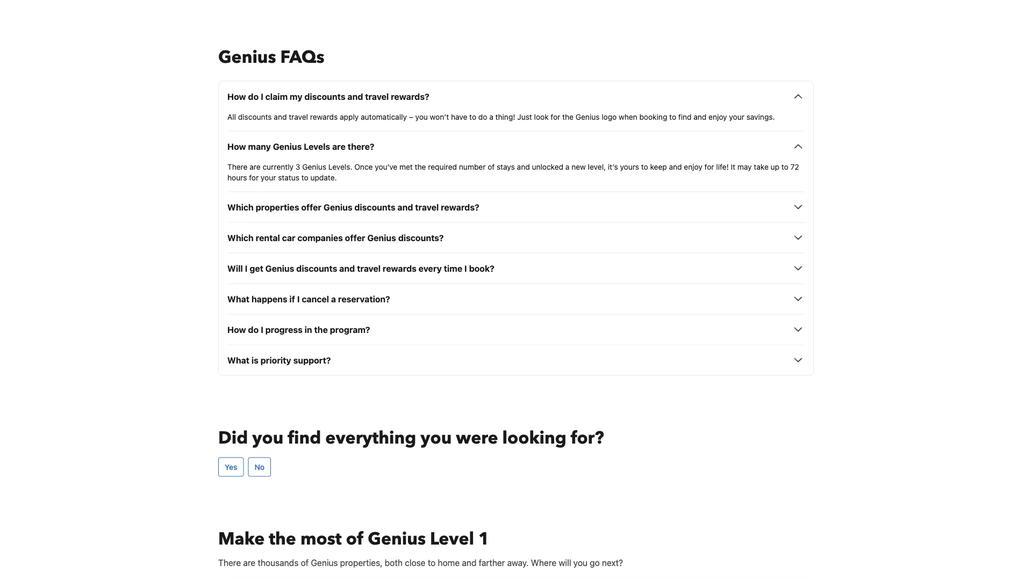Task type: vqa. For each thing, say whether or not it's contained in the screenshot.
the right the "find"
yes



Task type: locate. For each thing, give the bounding box(es) containing it.
offer up companies
[[301, 202, 322, 212]]

which inside which properties offer genius discounts and travel rewards? dropdown button
[[227, 202, 254, 212]]

rewards down how do i claim my discounts and travel rewards?
[[310, 112, 338, 121]]

how do i progress in the program?
[[227, 325, 370, 335]]

you left were
[[421, 427, 452, 450]]

rewards?
[[391, 91, 429, 102], [441, 202, 479, 212]]

0 vertical spatial a
[[489, 112, 493, 121]]

2 horizontal spatial of
[[488, 162, 495, 171]]

how left progress
[[227, 325, 246, 335]]

what left is
[[227, 355, 249, 366]]

0 horizontal spatial enjoy
[[684, 162, 703, 171]]

1 vertical spatial how
[[227, 141, 246, 152]]

1 which from the top
[[227, 202, 254, 212]]

to right status in the top of the page
[[301, 173, 308, 182]]

for left life!
[[705, 162, 714, 171]]

there
[[227, 162, 248, 171], [218, 558, 241, 568]]

what down will
[[227, 294, 249, 304]]

faqs
[[280, 45, 325, 69]]

0 vertical spatial of
[[488, 162, 495, 171]]

the
[[562, 112, 574, 121], [415, 162, 426, 171], [314, 325, 328, 335], [269, 528, 296, 551]]

do inside dropdown button
[[248, 91, 259, 102]]

there inside there are currently 3 genius levels. once you've met the required number of stays and unlocked a new level, it's yours to keep and enjoy for life! it may take up to 72 hours for your status to update.
[[227, 162, 248, 171]]

priority
[[261, 355, 291, 366]]

next?
[[602, 558, 623, 568]]

offer down which properties offer genius discounts and travel rewards?
[[345, 233, 365, 243]]

2 horizontal spatial a
[[566, 162, 570, 171]]

which left rental
[[227, 233, 254, 243]]

travel up "discounts?" on the left of the page
[[415, 202, 439, 212]]

genius up will i get genius discounts and travel rewards every time i book? at the left of page
[[367, 233, 396, 243]]

do left claim
[[248, 91, 259, 102]]

do inside dropdown button
[[248, 325, 259, 335]]

just
[[517, 112, 532, 121]]

travel down my
[[289, 112, 308, 121]]

are inside dropdown button
[[332, 141, 346, 152]]

a right cancel
[[331, 294, 336, 304]]

1 vertical spatial what
[[227, 355, 249, 366]]

i left claim
[[261, 91, 263, 102]]

i left progress
[[261, 325, 263, 335]]

3
[[296, 162, 300, 171]]

once
[[354, 162, 373, 171]]

are down make
[[243, 558, 255, 568]]

1 vertical spatial your
[[261, 173, 276, 182]]

2 what from the top
[[227, 355, 249, 366]]

enjoy left savings.
[[709, 112, 727, 121]]

0 horizontal spatial a
[[331, 294, 336, 304]]

currently
[[263, 162, 294, 171]]

what
[[227, 294, 249, 304], [227, 355, 249, 366]]

0 vertical spatial offer
[[301, 202, 322, 212]]

i right if
[[297, 294, 300, 304]]

rewards left every
[[383, 263, 417, 274]]

how do i claim my discounts and travel rewards? button
[[227, 90, 805, 103]]

0 vertical spatial how
[[227, 91, 246, 102]]

rewards
[[310, 112, 338, 121], [383, 263, 417, 274]]

it
[[731, 162, 735, 171]]

genius up the currently at the top of page
[[273, 141, 302, 152]]

how do i progress in the program? button
[[227, 323, 805, 336]]

which for which rental car companies offer genius discounts?
[[227, 233, 254, 243]]

enjoy left life!
[[684, 162, 703, 171]]

your left savings.
[[729, 112, 745, 121]]

1 how from the top
[[227, 91, 246, 102]]

1 vertical spatial rewards
[[383, 263, 417, 274]]

of inside there are currently 3 genius levels. once you've met the required number of stays and unlocked a new level, it's yours to keep and enjoy for life! it may take up to 72 hours for your status to update.
[[488, 162, 495, 171]]

do for how do i claim my discounts and travel rewards?
[[248, 91, 259, 102]]

1 vertical spatial find
[[288, 427, 321, 450]]

your down the currently at the top of page
[[261, 173, 276, 182]]

i inside how do i claim my discounts and travel rewards? dropdown button
[[261, 91, 263, 102]]

1 horizontal spatial offer
[[345, 233, 365, 243]]

offer
[[301, 202, 322, 212], [345, 233, 365, 243]]

to right "have"
[[469, 112, 476, 121]]

are for thousands
[[243, 558, 255, 568]]

for right hours
[[249, 173, 259, 182]]

the right in
[[314, 325, 328, 335]]

get
[[250, 263, 263, 274]]

1 vertical spatial rewards?
[[441, 202, 479, 212]]

1 horizontal spatial of
[[346, 528, 364, 551]]

2 vertical spatial a
[[331, 294, 336, 304]]

is
[[252, 355, 259, 366]]

a inside there are currently 3 genius levels. once you've met the required number of stays and unlocked a new level, it's yours to keep and enjoy for life! it may take up to 72 hours for your status to update.
[[566, 162, 570, 171]]

required
[[428, 162, 457, 171]]

of right the thousands in the left bottom of the page
[[301, 558, 309, 568]]

how for how do i claim my discounts and travel rewards?
[[227, 91, 246, 102]]

2 vertical spatial do
[[248, 325, 259, 335]]

yours
[[620, 162, 639, 171]]

0 horizontal spatial rewards
[[310, 112, 338, 121]]

how for how do i progress in the program?
[[227, 325, 246, 335]]

what inside dropdown button
[[227, 355, 249, 366]]

0 horizontal spatial of
[[301, 558, 309, 568]]

and right booking
[[694, 112, 707, 121]]

rewards? up –
[[391, 91, 429, 102]]

which inside which rental car companies offer genius discounts? dropdown button
[[227, 233, 254, 243]]

1 horizontal spatial rewards
[[383, 263, 417, 274]]

to
[[469, 112, 476, 121], [669, 112, 676, 121], [641, 162, 648, 171], [782, 162, 789, 171], [301, 173, 308, 182], [428, 558, 436, 568]]

a left thing!
[[489, 112, 493, 121]]

companies
[[298, 233, 343, 243]]

2 how from the top
[[227, 141, 246, 152]]

to left 72
[[782, 162, 789, 171]]

are inside there are currently 3 genius levels. once you've met the required number of stays and unlocked a new level, it's yours to keep and enjoy for life! it may take up to 72 hours for your status to update.
[[250, 162, 261, 171]]

to right booking
[[669, 112, 676, 121]]

0 vertical spatial for
[[551, 112, 560, 121]]

rewards? down the number
[[441, 202, 479, 212]]

genius inside dropdown button
[[367, 233, 396, 243]]

won't
[[430, 112, 449, 121]]

make
[[218, 528, 265, 551]]

0 vertical spatial your
[[729, 112, 745, 121]]

if
[[289, 294, 295, 304]]

look
[[534, 112, 549, 121]]

genius up claim
[[218, 45, 276, 69]]

when
[[619, 112, 637, 121]]

genius inside there are currently 3 genius levels. once you've met the required number of stays and unlocked a new level, it's yours to keep and enjoy for life! it may take up to 72 hours for your status to update.
[[302, 162, 326, 171]]

savings.
[[747, 112, 775, 121]]

how
[[227, 91, 246, 102], [227, 141, 246, 152], [227, 325, 246, 335]]

there are currently 3 genius levels. once you've met the required number of stays and unlocked a new level, it's yours to keep and enjoy for life! it may take up to 72 hours for your status to update.
[[227, 162, 799, 182]]

0 vertical spatial there
[[227, 162, 248, 171]]

travel
[[365, 91, 389, 102], [289, 112, 308, 121], [415, 202, 439, 212], [357, 263, 381, 274]]

there up hours
[[227, 162, 248, 171]]

are up levels.
[[332, 141, 346, 152]]

2 horizontal spatial for
[[705, 162, 714, 171]]

you've
[[375, 162, 397, 171]]

there?
[[348, 141, 374, 152]]

how inside dropdown button
[[227, 325, 246, 335]]

there down make
[[218, 558, 241, 568]]

of left stays
[[488, 162, 495, 171]]

happens
[[252, 294, 287, 304]]

how left 'many'
[[227, 141, 246, 152]]

0 vertical spatial what
[[227, 294, 249, 304]]

0 vertical spatial which
[[227, 202, 254, 212]]

and right home
[[462, 558, 477, 568]]

and down 'which rental car companies offer genius discounts?'
[[339, 263, 355, 274]]

what inside dropdown button
[[227, 294, 249, 304]]

1 vertical spatial a
[[566, 162, 570, 171]]

0 horizontal spatial rewards?
[[391, 91, 429, 102]]

1 vertical spatial are
[[250, 162, 261, 171]]

1 horizontal spatial rewards?
[[441, 202, 479, 212]]

of
[[488, 162, 495, 171], [346, 528, 364, 551], [301, 558, 309, 568]]

of up 'properties,'
[[346, 528, 364, 551]]

what happens if i cancel a reservation?
[[227, 294, 390, 304]]

2 which from the top
[[227, 233, 254, 243]]

2 vertical spatial are
[[243, 558, 255, 568]]

0 horizontal spatial your
[[261, 173, 276, 182]]

1 vertical spatial of
[[346, 528, 364, 551]]

1 what from the top
[[227, 294, 249, 304]]

discounts down you've
[[355, 202, 395, 212]]

in
[[305, 325, 312, 335]]

2 vertical spatial of
[[301, 558, 309, 568]]

1 horizontal spatial enjoy
[[709, 112, 727, 121]]

your
[[729, 112, 745, 121], [261, 173, 276, 182]]

all discounts and travel rewards apply automatically – you won't have to do a thing! just look for the genius logo when booking to find and enjoy your savings.
[[227, 112, 775, 121]]

1 vertical spatial enjoy
[[684, 162, 703, 171]]

properties,
[[340, 558, 383, 568]]

3 how from the top
[[227, 325, 246, 335]]

and right stays
[[517, 162, 530, 171]]

0 vertical spatial do
[[248, 91, 259, 102]]

and up "discounts?" on the left of the page
[[398, 202, 413, 212]]

will
[[227, 263, 243, 274]]

the right met
[[415, 162, 426, 171]]

for right look
[[551, 112, 560, 121]]

discounts
[[304, 91, 345, 102], [238, 112, 272, 121], [355, 202, 395, 212], [296, 263, 337, 274]]

2 vertical spatial how
[[227, 325, 246, 335]]

0 horizontal spatial offer
[[301, 202, 322, 212]]

i
[[261, 91, 263, 102], [245, 263, 248, 274], [464, 263, 467, 274], [297, 294, 300, 304], [261, 325, 263, 335]]

1 horizontal spatial find
[[678, 112, 692, 121]]

genius up 'which rental car companies offer genius discounts?'
[[324, 202, 352, 212]]

1 vertical spatial which
[[227, 233, 254, 243]]

a left new
[[566, 162, 570, 171]]

support?
[[293, 355, 331, 366]]

0 vertical spatial rewards?
[[391, 91, 429, 102]]

for
[[551, 112, 560, 121], [705, 162, 714, 171], [249, 173, 259, 182]]

level
[[430, 528, 474, 551]]

enjoy inside there are currently 3 genius levels. once you've met the required number of stays and unlocked a new level, it's yours to keep and enjoy for life! it may take up to 72 hours for your status to update.
[[684, 162, 703, 171]]

are down 'many'
[[250, 162, 261, 171]]

0 horizontal spatial find
[[288, 427, 321, 450]]

genius up update.
[[302, 162, 326, 171]]

0 vertical spatial are
[[332, 141, 346, 152]]

do left progress
[[248, 325, 259, 335]]

enjoy
[[709, 112, 727, 121], [684, 162, 703, 171]]

1 vertical spatial there
[[218, 558, 241, 568]]

0 horizontal spatial for
[[249, 173, 259, 182]]

travel up automatically
[[365, 91, 389, 102]]

how up all
[[227, 91, 246, 102]]

which down hours
[[227, 202, 254, 212]]

1 horizontal spatial a
[[489, 112, 493, 121]]

automatically
[[361, 112, 407, 121]]

1 vertical spatial offer
[[345, 233, 365, 243]]

0 vertical spatial rewards
[[310, 112, 338, 121]]

do left thing!
[[478, 112, 487, 121]]

how for how many genius levels are there?
[[227, 141, 246, 152]]



Task type: describe. For each thing, give the bounding box(es) containing it.
1 horizontal spatial for
[[551, 112, 560, 121]]

yes button
[[218, 458, 244, 477]]

away.
[[507, 558, 529, 568]]

the inside there are currently 3 genius levels. once you've met the required number of stays and unlocked a new level, it's yours to keep and enjoy for life! it may take up to 72 hours for your status to update.
[[415, 162, 426, 171]]

i right time
[[464, 263, 467, 274]]

thousands
[[258, 558, 299, 568]]

did
[[218, 427, 248, 450]]

are for currently
[[250, 162, 261, 171]]

both
[[385, 558, 403, 568]]

claim
[[265, 91, 288, 102]]

you left go
[[574, 558, 588, 568]]

the up the thousands in the left bottom of the page
[[269, 528, 296, 551]]

1 vertical spatial for
[[705, 162, 714, 171]]

rewards inside dropdown button
[[383, 263, 417, 274]]

a inside dropdown button
[[331, 294, 336, 304]]

genius down most
[[311, 558, 338, 568]]

which properties offer genius discounts and travel rewards? button
[[227, 201, 805, 214]]

reservation?
[[338, 294, 390, 304]]

your inside there are currently 3 genius levels. once you've met the required number of stays and unlocked a new level, it's yours to keep and enjoy for life! it may take up to 72 hours for your status to update.
[[261, 173, 276, 182]]

stays
[[497, 162, 515, 171]]

number
[[459, 162, 486, 171]]

what for what is priority support?
[[227, 355, 249, 366]]

offer inside dropdown button
[[301, 202, 322, 212]]

how do i claim my discounts and travel rewards?
[[227, 91, 429, 102]]

what is priority support? button
[[227, 354, 805, 367]]

status
[[278, 173, 299, 182]]

keep
[[650, 162, 667, 171]]

close
[[405, 558, 426, 568]]

levels.
[[328, 162, 352, 171]]

farther
[[479, 558, 505, 568]]

cancel
[[302, 294, 329, 304]]

1 vertical spatial do
[[478, 112, 487, 121]]

what is priority support?
[[227, 355, 331, 366]]

up
[[771, 162, 780, 171]]

and up apply
[[348, 91, 363, 102]]

there for there are thousands of genius properties, both close to home and farther away. where will you go next?
[[218, 558, 241, 568]]

take
[[754, 162, 769, 171]]

update.
[[310, 173, 337, 182]]

genius right get
[[265, 263, 294, 274]]

travel up reservation?
[[357, 263, 381, 274]]

for?
[[571, 427, 604, 450]]

1 horizontal spatial your
[[729, 112, 745, 121]]

my
[[290, 91, 302, 102]]

do for how do i progress in the program?
[[248, 325, 259, 335]]

the right look
[[562, 112, 574, 121]]

i left get
[[245, 263, 248, 274]]

i inside what happens if i cancel a reservation? dropdown button
[[297, 294, 300, 304]]

properties
[[256, 202, 299, 212]]

which properties offer genius discounts and travel rewards?
[[227, 202, 479, 212]]

have
[[451, 112, 467, 121]]

book?
[[469, 263, 494, 274]]

2 vertical spatial for
[[249, 173, 259, 182]]

it's
[[608, 162, 618, 171]]

genius left logo
[[576, 112, 600, 121]]

no
[[255, 463, 265, 472]]

72
[[791, 162, 799, 171]]

discounts right all
[[238, 112, 272, 121]]

where
[[531, 558, 557, 568]]

how many genius levels are there?
[[227, 141, 374, 152]]

time
[[444, 263, 462, 274]]

rental
[[256, 233, 280, 243]]

looking
[[502, 427, 567, 450]]

level,
[[588, 162, 606, 171]]

i inside how do i progress in the program? dropdown button
[[261, 325, 263, 335]]

which rental car companies offer genius discounts?
[[227, 233, 444, 243]]

life!
[[716, 162, 729, 171]]

new
[[572, 162, 586, 171]]

home
[[438, 558, 460, 568]]

the inside dropdown button
[[314, 325, 328, 335]]

unlocked
[[532, 162, 563, 171]]

what happens if i cancel a reservation? button
[[227, 293, 805, 306]]

every
[[419, 263, 442, 274]]

genius faqs
[[218, 45, 325, 69]]

which rental car companies offer genius discounts? button
[[227, 231, 805, 244]]

to left keep
[[641, 162, 648, 171]]

offer inside dropdown button
[[345, 233, 365, 243]]

there for there are currently 3 genius levels. once you've met the required number of stays and unlocked a new level, it's yours to keep and enjoy for life! it may take up to 72 hours for your status to update.
[[227, 162, 248, 171]]

which for which properties offer genius discounts and travel rewards?
[[227, 202, 254, 212]]

discounts right my
[[304, 91, 345, 102]]

0 vertical spatial enjoy
[[709, 112, 727, 121]]

will
[[559, 558, 571, 568]]

you up "no"
[[252, 427, 283, 450]]

how many genius levels are there? button
[[227, 140, 805, 153]]

logo
[[602, 112, 617, 121]]

make the most of genius level 1
[[218, 528, 490, 551]]

of for level
[[346, 528, 364, 551]]

car
[[282, 233, 295, 243]]

yes
[[225, 463, 237, 472]]

will i get genius discounts and travel rewards every time i book?
[[227, 263, 494, 274]]

what for what happens if i cancel a reservation?
[[227, 294, 249, 304]]

and down claim
[[274, 112, 287, 121]]

0 vertical spatial find
[[678, 112, 692, 121]]

of for properties,
[[301, 558, 309, 568]]

and right keep
[[669, 162, 682, 171]]

booking
[[639, 112, 667, 121]]

–
[[409, 112, 413, 121]]

all
[[227, 112, 236, 121]]

no button
[[248, 458, 271, 477]]

you right –
[[415, 112, 428, 121]]

apply
[[340, 112, 359, 121]]

progress
[[265, 325, 303, 335]]

discounts up cancel
[[296, 263, 337, 274]]

everything
[[325, 427, 416, 450]]

levels
[[304, 141, 330, 152]]

may
[[738, 162, 752, 171]]

go
[[590, 558, 600, 568]]

most
[[300, 528, 342, 551]]

hours
[[227, 173, 247, 182]]

genius up both
[[368, 528, 426, 551]]

thing!
[[495, 112, 515, 121]]

discounts?
[[398, 233, 444, 243]]

will i get genius discounts and travel rewards every time i book? button
[[227, 262, 805, 275]]

to right close
[[428, 558, 436, 568]]

many
[[248, 141, 271, 152]]

program?
[[330, 325, 370, 335]]

there are thousands of genius properties, both close to home and farther away. where will you go next?
[[218, 558, 623, 568]]



